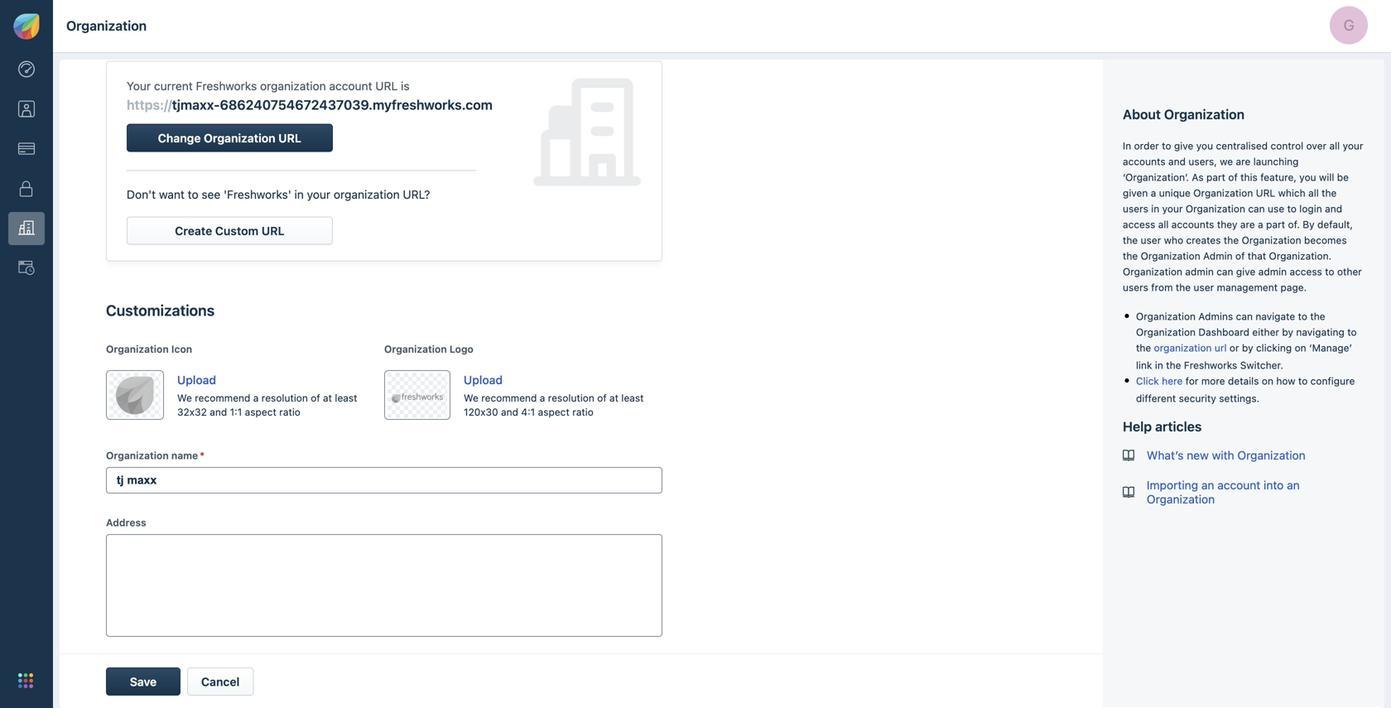 Task type: vqa. For each thing, say whether or not it's contained in the screenshot.
Upload
yes



Task type: describe. For each thing, give the bounding box(es) containing it.
details
[[1228, 375, 1259, 387]]

recommend for upload we recommend a resolution of at least 32x32 and 1:1 aspect ratio
[[195, 392, 251, 404]]

be
[[1338, 171, 1349, 183]]

by inside organization admins can navigate to the organization dashboard either by navigating to the
[[1283, 326, 1294, 338]]

either
[[1253, 326, 1280, 338]]

1 admin from the left
[[1186, 266, 1214, 277]]

1:1
[[230, 406, 242, 418]]

freshworks icon image
[[13, 13, 40, 40]]

1 vertical spatial accounts
[[1172, 219, 1215, 230]]

account inside importing an account into an organization
[[1218, 478, 1261, 492]]

cancel button
[[187, 668, 254, 696]]

'freshworks'
[[224, 187, 291, 201]]

to up navigating
[[1298, 310, 1308, 322]]

can inside organization admins can navigate to the organization dashboard either by navigating to the
[[1236, 310, 1253, 322]]

will
[[1320, 171, 1335, 183]]

least for upload we recommend a resolution of at least 32x32 and 1:1 aspect ratio
[[335, 392, 357, 404]]

account inside your current freshworks organization account url is https:// tjmaxx-686240754672437039.myfreshworks.com
[[329, 79, 372, 93]]

1 vertical spatial are
[[1241, 219, 1256, 230]]

here
[[1162, 375, 1183, 387]]

creates
[[1187, 234, 1221, 246]]

at for upload we recommend a resolution of at least 120x30 and 4:1 aspect ratio
[[610, 392, 619, 404]]

custom
[[215, 224, 259, 238]]

users image
[[18, 101, 35, 117]]

organization inside importing an account into an organization
[[1147, 493, 1215, 506]]

recommend for upload we recommend a resolution of at least 120x30 and 4:1 aspect ratio
[[481, 392, 537, 404]]

unique
[[1159, 187, 1191, 199]]

Organization name text field
[[107, 468, 662, 493]]

0 vertical spatial can
[[1249, 203, 1265, 214]]

that
[[1248, 250, 1267, 262]]

in order to give you centralised control over all your accounts and users, we are launching 'organization'. as part of this feature, you will be given a unique organization url which all the users in your organization can use to login and access all accounts they are a part of. by default, the user who creates the organization becomes the organization admin of that organization. organization admin can give admin access to other users from the user management page.
[[1123, 140, 1364, 293]]

centralised
[[1216, 140, 1268, 151]]

resolution for upload we recommend a resolution of at least 32x32 and 1:1 aspect ratio
[[262, 392, 308, 404]]

organization up organization url
[[1136, 326, 1196, 338]]

organization name
[[106, 450, 198, 462]]

importing an account into an organization link
[[1147, 478, 1365, 507]]

1 vertical spatial access
[[1290, 266, 1323, 277]]

2 vertical spatial your
[[1163, 203, 1183, 214]]

what's new with organization
[[1147, 449, 1306, 462]]

1 users from the top
[[1123, 203, 1149, 214]]

to down which
[[1288, 203, 1297, 214]]

click here
[[1136, 375, 1186, 387]]

neo admin center image
[[18, 61, 35, 78]]

in
[[1123, 140, 1132, 151]]

click
[[1136, 375, 1160, 387]]

link
[[1136, 359, 1153, 371]]

freshworks switcher image
[[18, 673, 33, 688]]

2 horizontal spatial organization
[[1154, 342, 1212, 354]]

importing
[[1147, 478, 1199, 492]]

or
[[1230, 342, 1240, 354]]

1 vertical spatial user
[[1194, 281, 1215, 293]]

2 an from the left
[[1287, 478, 1300, 492]]

the up link
[[1136, 342, 1152, 354]]

your current freshworks organization account url is https:// tjmaxx-686240754672437039.myfreshworks.com
[[127, 79, 493, 113]]

organization url
[[1154, 342, 1227, 354]]

organization.
[[1269, 250, 1332, 262]]

4:1
[[521, 406, 535, 418]]

admin
[[1204, 250, 1233, 262]]

organization up they
[[1186, 203, 1246, 214]]

upload we recommend a resolution of at least 120x30 and 4:1 aspect ratio
[[464, 373, 644, 418]]

freshworks inside your current freshworks organization account url is https:// tjmaxx-686240754672437039.myfreshworks.com
[[196, 79, 257, 93]]

url right custom
[[262, 224, 285, 238]]

organization inside button
[[204, 131, 276, 145]]

0 vertical spatial all
[[1330, 140, 1340, 151]]

see
[[202, 187, 221, 201]]

dashboard
[[1199, 326, 1250, 338]]

control
[[1271, 140, 1304, 151]]

order
[[1134, 140, 1160, 151]]

switcher.
[[1241, 359, 1284, 371]]

organization image
[[18, 220, 35, 237]]

clicking
[[1257, 342, 1292, 354]]

organization up into
[[1238, 449, 1306, 462]]

on for how
[[1262, 375, 1274, 387]]

in inside in order to give you centralised control over all your accounts and users, we are launching 'organization'. as part of this feature, you will be given a unique organization url which all the users in your organization can use to login and access all accounts they are a part of. by default, the user who creates the organization becomes the organization admin of that organization. organization admin can give admin access to other users from the user management page.
[[1152, 203, 1160, 214]]

organization url link
[[1154, 342, 1227, 354]]

0 horizontal spatial your
[[307, 187, 331, 201]]

what's
[[1147, 449, 1184, 462]]

they
[[1218, 219, 1238, 230]]

for
[[1186, 375, 1199, 387]]

new
[[1187, 449, 1209, 462]]

help
[[1123, 419, 1152, 434]]

686240754672437039.myfreshworks.com
[[220, 97, 493, 113]]

with
[[1212, 449, 1235, 462]]

120x30
[[464, 406, 498, 418]]

1 an from the left
[[1202, 478, 1215, 492]]

as
[[1192, 171, 1204, 183]]

becomes
[[1305, 234, 1347, 246]]

who
[[1164, 234, 1184, 246]]

change
[[158, 131, 201, 145]]

different
[[1136, 392, 1176, 404]]

organization logo
[[384, 344, 474, 355]]

about organization
[[1123, 106, 1245, 122]]

navigating
[[1297, 326, 1345, 338]]

name
[[171, 450, 198, 462]]

logo
[[450, 344, 474, 355]]

of inside the upload we recommend a resolution of at least 120x30 and 4:1 aspect ratio
[[597, 392, 607, 404]]

use
[[1268, 203, 1285, 214]]

help articles
[[1123, 419, 1202, 434]]

organization icon
[[106, 344, 192, 355]]

url
[[1215, 342, 1227, 354]]

create custom url button
[[127, 216, 333, 245]]

icon
[[171, 344, 192, 355]]

click here link
[[1136, 375, 1186, 387]]

1 vertical spatial you
[[1300, 171, 1317, 183]]

organization icon image
[[116, 376, 154, 415]]

launching
[[1254, 156, 1299, 167]]

the inside the or by clicking on 'manage' link in the freshworks switcher.
[[1166, 359, 1182, 371]]

a inside the upload we recommend a resolution of at least 120x30 and 4:1 aspect ratio
[[540, 392, 545, 404]]

or by clicking on 'manage' link in the freshworks switcher.
[[1136, 342, 1353, 371]]

and up default,
[[1325, 203, 1343, 214]]

organization down from
[[1136, 310, 1196, 322]]

1 vertical spatial organization
[[334, 187, 400, 201]]

change organization url button
[[127, 124, 333, 152]]

2 horizontal spatial your
[[1343, 140, 1364, 151]]

customizations
[[106, 301, 215, 319]]

profile picture image
[[1330, 6, 1368, 44]]

32x32
[[177, 406, 207, 418]]

address
[[106, 517, 146, 529]]

0 horizontal spatial all
[[1159, 219, 1169, 230]]

about
[[1123, 106, 1161, 122]]

organization admins can navigate to the organization dashboard either by navigating to the
[[1136, 310, 1357, 354]]

your
[[127, 79, 151, 93]]

create
[[175, 224, 212, 238]]

the down the will
[[1322, 187, 1337, 199]]

save
[[130, 675, 157, 689]]

'manage'
[[1310, 342, 1353, 354]]

to left see
[[188, 187, 199, 201]]



Task type: locate. For each thing, give the bounding box(es) containing it.
are
[[1236, 156, 1251, 167], [1241, 219, 1256, 230]]

give up the users,
[[1175, 140, 1194, 151]]

resolution inside upload we recommend a resolution of at least 32x32 and 1:1 aspect ratio
[[262, 392, 308, 404]]

users down given
[[1123, 203, 1149, 214]]

1 vertical spatial give
[[1237, 266, 1256, 277]]

by
[[1283, 326, 1294, 338], [1242, 342, 1254, 354]]

to up the 'manage'
[[1348, 326, 1357, 338]]

by right or
[[1242, 342, 1254, 354]]

https://
[[127, 97, 172, 113]]

your right "'freshworks'"
[[307, 187, 331, 201]]

give
[[1175, 140, 1194, 151], [1237, 266, 1256, 277]]

organization down who at top right
[[1141, 250, 1201, 262]]

1 horizontal spatial admin
[[1259, 266, 1287, 277]]

all
[[1330, 140, 1340, 151], [1309, 187, 1319, 199], [1159, 219, 1169, 230]]

on for 'manage'
[[1295, 342, 1307, 354]]

configure
[[1311, 375, 1355, 387]]

on inside for more details on how to configure different security settings.
[[1262, 375, 1274, 387]]

organization inside your current freshworks organization account url is https:// tjmaxx-686240754672437039.myfreshworks.com
[[260, 79, 326, 93]]

the down they
[[1224, 234, 1239, 246]]

change organization url
[[158, 131, 302, 145]]

and left the users,
[[1169, 156, 1186, 167]]

can left use
[[1249, 203, 1265, 214]]

0 horizontal spatial accounts
[[1123, 156, 1166, 167]]

2 users from the top
[[1123, 281, 1149, 293]]

user
[[1141, 234, 1162, 246], [1194, 281, 1215, 293]]

freshworks
[[196, 79, 257, 93], [1184, 359, 1238, 371]]

1 horizontal spatial an
[[1287, 478, 1300, 492]]

0 vertical spatial on
[[1295, 342, 1307, 354]]

a
[[1151, 187, 1157, 199], [1258, 219, 1264, 230], [253, 392, 259, 404], [540, 392, 545, 404]]

organization up the users,
[[1165, 106, 1245, 122]]

organization up from
[[1123, 266, 1183, 277]]

2 ratio from the left
[[573, 406, 594, 418]]

to inside for more details on how to configure different security settings.
[[1299, 375, 1308, 387]]

on
[[1295, 342, 1307, 354], [1262, 375, 1274, 387]]

1 recommend from the left
[[195, 392, 251, 404]]

what's new with organization link
[[1147, 449, 1306, 463]]

2 recommend from the left
[[481, 392, 537, 404]]

how
[[1277, 375, 1296, 387]]

of.
[[1288, 219, 1300, 230]]

the up here
[[1166, 359, 1182, 371]]

admins
[[1199, 310, 1234, 322]]

of inside upload we recommend a resolution of at least 32x32 and 1:1 aspect ratio
[[311, 392, 320, 404]]

current
[[154, 79, 193, 93]]

1 ratio from the left
[[279, 406, 301, 418]]

part right as
[[1207, 171, 1226, 183]]

by down navigate
[[1283, 326, 1294, 338]]

part
[[1207, 171, 1226, 183], [1267, 219, 1286, 230]]

least for upload we recommend a resolution of at least 120x30 and 4:1 aspect ratio
[[622, 392, 644, 404]]

1 resolution from the left
[[262, 392, 308, 404]]

a inside upload we recommend a resolution of at least 32x32 and 1:1 aspect ratio
[[253, 392, 259, 404]]

0 vertical spatial access
[[1123, 219, 1156, 230]]

organization left url?
[[334, 187, 400, 201]]

1 horizontal spatial resolution
[[548, 392, 595, 404]]

'organization'.
[[1123, 171, 1189, 183]]

1 horizontal spatial aspect
[[538, 406, 570, 418]]

upload up "120x30"
[[464, 373, 503, 387]]

0 horizontal spatial an
[[1202, 478, 1215, 492]]

0 horizontal spatial organization
[[260, 79, 326, 93]]

the up navigating
[[1311, 310, 1326, 322]]

2 vertical spatial can
[[1236, 310, 1253, 322]]

ratio for upload we recommend a resolution of at least 32x32 and 1:1 aspect ratio
[[279, 406, 301, 418]]

upload for upload we recommend a resolution of at least 32x32 and 1:1 aspect ratio
[[177, 373, 216, 387]]

0 horizontal spatial admin
[[1186, 266, 1214, 277]]

0 vertical spatial freshworks
[[196, 79, 257, 93]]

my subscriptions image
[[18, 141, 35, 157]]

2 horizontal spatial all
[[1330, 140, 1340, 151]]

2 admin from the left
[[1259, 266, 1287, 277]]

an
[[1202, 478, 1215, 492], [1287, 478, 1300, 492]]

the
[[1322, 187, 1337, 199], [1123, 234, 1138, 246], [1224, 234, 1239, 246], [1123, 250, 1138, 262], [1176, 281, 1191, 293], [1311, 310, 1326, 322], [1136, 342, 1152, 354], [1166, 359, 1182, 371]]

1 horizontal spatial your
[[1163, 203, 1183, 214]]

least inside upload we recommend a resolution of at least 32x32 and 1:1 aspect ratio
[[335, 392, 357, 404]]

in right "'freshworks'"
[[295, 187, 304, 201]]

aspect inside the upload we recommend a resolution of at least 120x30 and 4:1 aspect ratio
[[538, 406, 570, 418]]

url?
[[403, 187, 430, 201]]

1 horizontal spatial all
[[1309, 187, 1319, 199]]

0 horizontal spatial aspect
[[245, 406, 277, 418]]

0 vertical spatial give
[[1175, 140, 1194, 151]]

1 upload from the left
[[177, 373, 216, 387]]

1 vertical spatial can
[[1217, 266, 1234, 277]]

to left other
[[1325, 266, 1335, 277]]

feature,
[[1261, 171, 1297, 183]]

aspect inside upload we recommend a resolution of at least 32x32 and 1:1 aspect ratio
[[245, 406, 277, 418]]

is
[[401, 79, 410, 93]]

we for upload we recommend a resolution of at least 32x32 and 1:1 aspect ratio
[[177, 392, 192, 404]]

2 vertical spatial in
[[1155, 359, 1164, 371]]

and left 4:1
[[501, 406, 519, 418]]

create custom url
[[175, 224, 285, 238]]

page.
[[1281, 281, 1307, 293]]

upload for upload we recommend a resolution of at least 120x30 and 4:1 aspect ratio
[[464, 373, 503, 387]]

1 horizontal spatial account
[[1218, 478, 1261, 492]]

organization left name
[[106, 450, 169, 462]]

can up dashboard
[[1236, 310, 1253, 322]]

1 vertical spatial all
[[1309, 187, 1319, 199]]

account down what's new with organization link
[[1218, 478, 1261, 492]]

2 we from the left
[[464, 392, 479, 404]]

ratio right "1:1"
[[279, 406, 301, 418]]

in
[[295, 187, 304, 201], [1152, 203, 1160, 214], [1155, 359, 1164, 371]]

Address text field
[[107, 535, 662, 636]]

users left from
[[1123, 281, 1149, 293]]

1 we from the left
[[177, 392, 192, 404]]

1 vertical spatial account
[[1218, 478, 1261, 492]]

can down admin
[[1217, 266, 1234, 277]]

you
[[1197, 140, 1214, 151], [1300, 171, 1317, 183]]

more
[[1202, 375, 1226, 387]]

1 vertical spatial freshworks
[[1184, 359, 1238, 371]]

organization down tjmaxx-
[[204, 131, 276, 145]]

we up 32x32
[[177, 392, 192, 404]]

1 horizontal spatial you
[[1300, 171, 1317, 183]]

tjmaxx-
[[172, 97, 220, 113]]

recommend up "1:1"
[[195, 392, 251, 404]]

access
[[1123, 219, 1156, 230], [1290, 266, 1323, 277]]

save button
[[106, 668, 181, 696]]

admin down admin
[[1186, 266, 1214, 277]]

importing an account into an organization
[[1147, 478, 1300, 506]]

we for upload we recommend a resolution of at least 120x30 and 4:1 aspect ratio
[[464, 392, 479, 404]]

recommend inside upload we recommend a resolution of at least 32x32 and 1:1 aspect ratio
[[195, 392, 251, 404]]

in right link
[[1155, 359, 1164, 371]]

0 vertical spatial account
[[329, 79, 372, 93]]

access down organization.
[[1290, 266, 1323, 277]]

want
[[159, 187, 185, 201]]

an down new
[[1202, 478, 1215, 492]]

0 horizontal spatial you
[[1197, 140, 1214, 151]]

navigate
[[1256, 310, 1296, 322]]

don't
[[127, 187, 156, 201]]

accounts
[[1123, 156, 1166, 167], [1172, 219, 1215, 230]]

other
[[1338, 266, 1362, 277]]

in down unique
[[1152, 203, 1160, 214]]

aspect right 4:1
[[538, 406, 570, 418]]

0 horizontal spatial least
[[335, 392, 357, 404]]

are down centralised
[[1236, 156, 1251, 167]]

the left who at top right
[[1123, 234, 1138, 246]]

least inside the upload we recommend a resolution of at least 120x30 and 4:1 aspect ratio
[[622, 392, 644, 404]]

1 horizontal spatial by
[[1283, 326, 1294, 338]]

user left who at top right
[[1141, 234, 1162, 246]]

1 horizontal spatial give
[[1237, 266, 1256, 277]]

organization logo image
[[392, 393, 443, 403]]

url left 'is'
[[376, 79, 398, 93]]

all right over on the top
[[1330, 140, 1340, 151]]

at inside upload we recommend a resolution of at least 32x32 and 1:1 aspect ratio
[[323, 392, 332, 404]]

upload we recommend a resolution of at least 32x32 and 1:1 aspect ratio
[[177, 373, 357, 418]]

management
[[1217, 281, 1278, 293]]

ratio right 4:1
[[573, 406, 594, 418]]

0 horizontal spatial upload
[[177, 373, 216, 387]]

1 vertical spatial users
[[1123, 281, 1149, 293]]

on down switcher.
[[1262, 375, 1274, 387]]

ratio for upload we recommend a resolution of at least 120x30 and 4:1 aspect ratio
[[573, 406, 594, 418]]

organization up 686240754672437039.myfreshworks.com
[[260, 79, 326, 93]]

url up use
[[1256, 187, 1276, 199]]

0 vertical spatial part
[[1207, 171, 1226, 183]]

audit logs image
[[18, 260, 35, 276]]

don't want to see 'freshworks' in your organization url?
[[127, 187, 430, 201]]

ratio
[[279, 406, 301, 418], [573, 406, 594, 418]]

0 vertical spatial by
[[1283, 326, 1294, 338]]

organization left logo on the left
[[384, 344, 447, 355]]

accounts up creates
[[1172, 219, 1215, 230]]

over
[[1307, 140, 1327, 151]]

login
[[1300, 203, 1323, 214]]

1 aspect from the left
[[245, 406, 277, 418]]

organization
[[260, 79, 326, 93], [334, 187, 400, 201], [1154, 342, 1212, 354]]

accounts down order
[[1123, 156, 1166, 167]]

account up 686240754672437039.myfreshworks.com
[[329, 79, 372, 93]]

admin down the that
[[1259, 266, 1287, 277]]

2 aspect from the left
[[538, 406, 570, 418]]

cancel
[[201, 675, 240, 689]]

aspect right "1:1"
[[245, 406, 277, 418]]

1 at from the left
[[323, 392, 332, 404]]

1 vertical spatial part
[[1267, 219, 1286, 230]]

and inside the upload we recommend a resolution of at least 120x30 and 4:1 aspect ratio
[[501, 406, 519, 418]]

on inside the or by clicking on 'manage' link in the freshworks switcher.
[[1295, 342, 1307, 354]]

upload inside upload we recommend a resolution of at least 32x32 and 1:1 aspect ratio
[[177, 373, 216, 387]]

1 horizontal spatial upload
[[464, 373, 503, 387]]

access down given
[[1123, 219, 1156, 230]]

organization left icon
[[106, 344, 169, 355]]

into
[[1264, 478, 1284, 492]]

0 vertical spatial you
[[1197, 140, 1214, 151]]

2 least from the left
[[622, 392, 644, 404]]

and left "1:1"
[[210, 406, 227, 418]]

0 horizontal spatial ratio
[[279, 406, 301, 418]]

to right how
[[1299, 375, 1308, 387]]

for more details on how to configure different security settings.
[[1136, 375, 1355, 404]]

organization up the your
[[66, 18, 147, 34]]

your down unique
[[1163, 203, 1183, 214]]

security
[[1179, 392, 1217, 404]]

ratio inside upload we recommend a resolution of at least 32x32 and 1:1 aspect ratio
[[279, 406, 301, 418]]

to right order
[[1162, 140, 1172, 151]]

upload inside the upload we recommend a resolution of at least 120x30 and 4:1 aspect ratio
[[464, 373, 503, 387]]

0 vertical spatial your
[[1343, 140, 1364, 151]]

user up admins
[[1194, 281, 1215, 293]]

1 horizontal spatial on
[[1295, 342, 1307, 354]]

0 horizontal spatial account
[[329, 79, 372, 93]]

0 horizontal spatial on
[[1262, 375, 1274, 387]]

organization down importing
[[1147, 493, 1215, 506]]

1 least from the left
[[335, 392, 357, 404]]

2 vertical spatial all
[[1159, 219, 1169, 230]]

organization up for
[[1154, 342, 1212, 354]]

upload
[[177, 373, 216, 387], [464, 373, 503, 387]]

1 vertical spatial by
[[1242, 342, 1254, 354]]

2 vertical spatial organization
[[1154, 342, 1212, 354]]

security image
[[18, 180, 35, 197]]

we inside the upload we recommend a resolution of at least 120x30 and 4:1 aspect ratio
[[464, 392, 479, 404]]

0 horizontal spatial at
[[323, 392, 332, 404]]

1 horizontal spatial user
[[1194, 281, 1215, 293]]

1 horizontal spatial least
[[622, 392, 644, 404]]

recommend up 4:1
[[481, 392, 537, 404]]

and inside upload we recommend a resolution of at least 32x32 and 1:1 aspect ratio
[[210, 406, 227, 418]]

an right into
[[1287, 478, 1300, 492]]

0 vertical spatial in
[[295, 187, 304, 201]]

you left the will
[[1300, 171, 1317, 183]]

url
[[376, 79, 398, 93], [278, 131, 302, 145], [1256, 187, 1276, 199], [262, 224, 285, 238]]

all up who at top right
[[1159, 219, 1169, 230]]

we
[[1220, 156, 1233, 167]]

at for upload we recommend a resolution of at least 32x32 and 1:1 aspect ratio
[[323, 392, 332, 404]]

1 horizontal spatial at
[[610, 392, 619, 404]]

default,
[[1318, 219, 1353, 230]]

are right they
[[1241, 219, 1256, 230]]

your
[[1343, 140, 1364, 151], [307, 187, 331, 201], [1163, 203, 1183, 214]]

to
[[1162, 140, 1172, 151], [188, 187, 199, 201], [1288, 203, 1297, 214], [1325, 266, 1335, 277], [1298, 310, 1308, 322], [1348, 326, 1357, 338], [1299, 375, 1308, 387]]

in inside the or by clicking on 'manage' link in the freshworks switcher.
[[1155, 359, 1164, 371]]

0 vertical spatial user
[[1141, 234, 1162, 246]]

1 horizontal spatial access
[[1290, 266, 1323, 277]]

1 horizontal spatial freshworks
[[1184, 359, 1238, 371]]

we inside upload we recommend a resolution of at least 32x32 and 1:1 aspect ratio
[[177, 392, 192, 404]]

the down given
[[1123, 250, 1138, 262]]

account
[[329, 79, 372, 93], [1218, 478, 1261, 492]]

give up management
[[1237, 266, 1256, 277]]

0 vertical spatial organization
[[260, 79, 326, 93]]

url inside in order to give you centralised control over all your accounts and users, we are launching 'organization'. as part of this feature, you will be given a unique organization url which all the users in your organization can use to login and access all accounts they are a part of. by default, the user who creates the organization becomes the organization admin of that organization. organization admin can give admin access to other users from the user management page.
[[1256, 187, 1276, 199]]

freshworks up more
[[1184, 359, 1238, 371]]

1 horizontal spatial accounts
[[1172, 219, 1215, 230]]

resolution inside the upload we recommend a resolution of at least 120x30 and 4:1 aspect ratio
[[548, 392, 595, 404]]

which
[[1279, 187, 1306, 199]]

1 vertical spatial on
[[1262, 375, 1274, 387]]

organization down as
[[1194, 187, 1254, 199]]

least
[[335, 392, 357, 404], [622, 392, 644, 404]]

you up the users,
[[1197, 140, 1214, 151]]

0 vertical spatial accounts
[[1123, 156, 1166, 167]]

aspect for upload we recommend a resolution of at least 120x30 and 4:1 aspect ratio
[[538, 406, 570, 418]]

freshworks up tjmaxx-
[[196, 79, 257, 93]]

0 horizontal spatial freshworks
[[196, 79, 257, 93]]

0 vertical spatial users
[[1123, 203, 1149, 214]]

1 horizontal spatial recommend
[[481, 392, 537, 404]]

aspect for upload we recommend a resolution of at least 32x32 and 1:1 aspect ratio
[[245, 406, 277, 418]]

part down use
[[1267, 219, 1286, 230]]

we
[[177, 392, 192, 404], [464, 392, 479, 404]]

recommend
[[195, 392, 251, 404], [481, 392, 537, 404]]

0 vertical spatial are
[[1236, 156, 1251, 167]]

0 horizontal spatial recommend
[[195, 392, 251, 404]]

this
[[1241, 171, 1258, 183]]

aspect
[[245, 406, 277, 418], [538, 406, 570, 418]]

organization
[[66, 18, 147, 34], [1165, 106, 1245, 122], [204, 131, 276, 145], [1194, 187, 1254, 199], [1186, 203, 1246, 214], [1242, 234, 1302, 246], [1141, 250, 1201, 262], [1123, 266, 1183, 277], [1136, 310, 1196, 322], [1136, 326, 1196, 338], [106, 344, 169, 355], [384, 344, 447, 355], [1238, 449, 1306, 462], [106, 450, 169, 462], [1147, 493, 1215, 506]]

recommend inside the upload we recommend a resolution of at least 120x30 and 4:1 aspect ratio
[[481, 392, 537, 404]]

1 horizontal spatial we
[[464, 392, 479, 404]]

at inside the upload we recommend a resolution of at least 120x30 and 4:1 aspect ratio
[[610, 392, 619, 404]]

0 horizontal spatial part
[[1207, 171, 1226, 183]]

the right from
[[1176, 281, 1191, 293]]

0 horizontal spatial give
[[1175, 140, 1194, 151]]

2 upload from the left
[[464, 373, 503, 387]]

0 horizontal spatial we
[[177, 392, 192, 404]]

freshworks inside the or by clicking on 'manage' link in the freshworks switcher.
[[1184, 359, 1238, 371]]

on down navigating
[[1295, 342, 1307, 354]]

we up "120x30"
[[464, 392, 479, 404]]

0 horizontal spatial user
[[1141, 234, 1162, 246]]

0 horizontal spatial resolution
[[262, 392, 308, 404]]

1 vertical spatial your
[[307, 187, 331, 201]]

your up the be
[[1343, 140, 1364, 151]]

2 at from the left
[[610, 392, 619, 404]]

0 horizontal spatial access
[[1123, 219, 1156, 230]]

1 horizontal spatial organization
[[334, 187, 400, 201]]

ratio inside the upload we recommend a resolution of at least 120x30 and 4:1 aspect ratio
[[573, 406, 594, 418]]

upload up 32x32
[[177, 373, 216, 387]]

1 horizontal spatial ratio
[[573, 406, 594, 418]]

0 horizontal spatial by
[[1242, 342, 1254, 354]]

2 resolution from the left
[[548, 392, 595, 404]]

1 vertical spatial in
[[1152, 203, 1160, 214]]

by
[[1303, 219, 1315, 230]]

all up login
[[1309, 187, 1319, 199]]

url down your current freshworks organization account url is https:// tjmaxx-686240754672437039.myfreshworks.com in the top of the page
[[278, 131, 302, 145]]

resolution
[[262, 392, 308, 404], [548, 392, 595, 404]]

by inside the or by clicking on 'manage' link in the freshworks switcher.
[[1242, 342, 1254, 354]]

url inside your current freshworks organization account url is https:// tjmaxx-686240754672437039.myfreshworks.com
[[376, 79, 398, 93]]

1 horizontal spatial part
[[1267, 219, 1286, 230]]

resolution for upload we recommend a resolution of at least 120x30 and 4:1 aspect ratio
[[548, 392, 595, 404]]

organization up the that
[[1242, 234, 1302, 246]]

users,
[[1189, 156, 1218, 167]]



